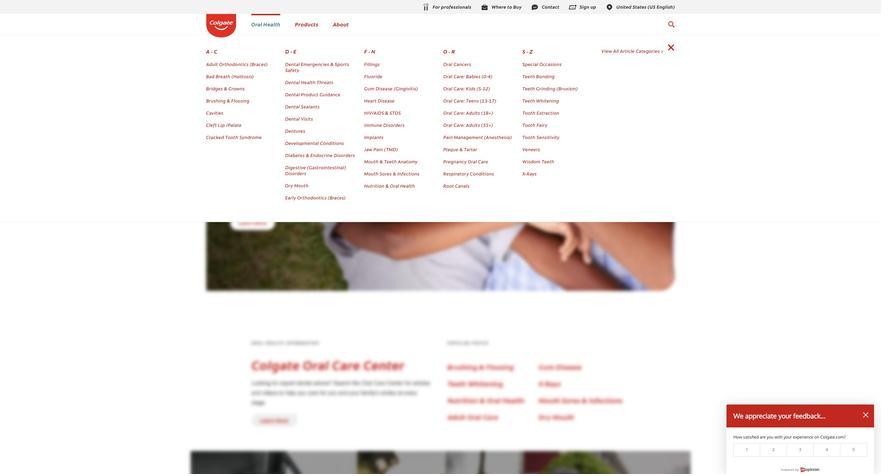 Task type: vqa. For each thing, say whether or not it's contained in the screenshot.


Task type: describe. For each thing, give the bounding box(es) containing it.
dental sealants link
[[285, 103, 320, 110]]

plaque
[[444, 146, 459, 153]]

diabetes & endocrine disorders link
[[285, 152, 355, 158]]

& for bridges & crowns
[[224, 85, 228, 92]]

oral for oral health
[[251, 21, 262, 28]]

12)
[[483, 85, 491, 92]]

cracked
[[206, 134, 224, 140]]

bad breath (halitosis) link
[[206, 73, 254, 80]]

mouth for mouth sores & infections
[[365, 170, 379, 177]]

adults for (55+)
[[466, 122, 481, 128]]

nutrition & oral health
[[365, 182, 415, 189]]

& inside dental emergencies & sports safety
[[331, 61, 334, 67]]

are
[[760, 435, 766, 440]]

champions
[[230, 179, 267, 188]]

veneers link
[[523, 146, 541, 153]]

teeth right 'wisdom'
[[542, 158, 555, 165]]

adult
[[206, 61, 218, 67]]

mouth sores & infections
[[365, 170, 420, 177]]

colgate.com?
[[821, 435, 846, 440]]

f - n
[[365, 48, 376, 55]]

pregnancy
[[444, 158, 467, 165]]

d - e
[[285, 48, 297, 55]]

bridges & crowns link
[[206, 85, 245, 92]]

x-rays
[[523, 170, 537, 177]]

mouth & teeth anatomy
[[365, 158, 418, 165]]

oral care: teens (13-17)
[[444, 97, 497, 104]]

x-rays link
[[523, 170, 537, 177]]

smile
[[278, 136, 337, 167]]

early orthodontics (braces)
[[285, 194, 346, 201]]

dental for dental health threats
[[285, 79, 300, 85]]

cracked tooth syndrome
[[206, 134, 262, 140]]

orthodontics for early
[[297, 194, 327, 201]]

oral for oral care: teens (13-17)
[[444, 97, 453, 104]]

(13-
[[480, 97, 489, 104]]

dentures link
[[285, 128, 306, 134]]

1 vertical spatial disorders
[[334, 152, 355, 158]]

grinding
[[537, 85, 556, 92]]

conditions for developmental conditions
[[320, 140, 344, 146]]

oral for oral care: babies (0-4)
[[444, 73, 453, 80]]

of
[[230, 136, 254, 167]]

nutrition & oral health link
[[365, 182, 415, 189]]

jaw
[[365, 146, 373, 153]]

safety
[[285, 67, 300, 73]]

(0-
[[482, 73, 488, 80]]

2 vertical spatial mouth
[[294, 182, 309, 189]]

4)
[[488, 73, 493, 80]]

the power of a smile learn how colgate champions optimism, sustainability, and healthy smiles around the world.
[[230, 111, 344, 207]]

adult orthodontics (braces) link
[[206, 61, 268, 67]]

dental sealants
[[285, 103, 320, 110]]

- for d
[[291, 48, 292, 55]]

implants link
[[365, 134, 384, 140]]

e
[[294, 48, 297, 55]]

oral health button
[[251, 21, 281, 28]]

17)
[[489, 97, 497, 104]]

we
[[734, 411, 744, 420]]

tooth for tooth extraction
[[523, 109, 536, 116]]

threats
[[317, 79, 334, 85]]

healthy
[[293, 188, 318, 198]]

developmental conditions link
[[285, 140, 344, 146]]

hiv/aids
[[365, 109, 384, 116]]

disease for heart
[[378, 97, 395, 104]]

2 horizontal spatial health
[[401, 182, 415, 189]]

orthodontics for adult
[[219, 61, 249, 67]]

the
[[279, 198, 290, 207]]

oral care: kids (5-12)
[[444, 85, 491, 92]]

tartar
[[464, 146, 478, 153]]

heart
[[365, 97, 377, 104]]

respiratory
[[444, 170, 469, 177]]

- for f
[[369, 48, 370, 55]]

dental for dental sealants
[[285, 103, 300, 110]]

kids
[[466, 85, 476, 92]]

location icon image
[[606, 3, 614, 11]]

colgate
[[267, 169, 293, 178]]

dental health threats
[[285, 79, 334, 85]]

dental emergencies & sports safety link
[[285, 61, 359, 73]]

crowns
[[229, 85, 245, 92]]

feedback...
[[794, 411, 826, 420]]

pregnancy oral care
[[444, 158, 489, 165]]

special occasions
[[523, 61, 562, 67]]

care
[[478, 158, 489, 165]]

pain management (anesthesia) link
[[444, 134, 512, 140]]

health for oral
[[264, 21, 281, 28]]

adults for (18+)
[[466, 109, 481, 116]]

care: for oral care: babies (0-4)
[[454, 73, 465, 80]]

fillings
[[365, 61, 380, 67]]

products button
[[295, 21, 319, 28]]

sensitivity
[[537, 134, 560, 140]]

health for dental
[[301, 79, 316, 85]]

x-
[[523, 170, 527, 177]]

mouth sores & infections link
[[365, 170, 420, 177]]

the
[[230, 111, 270, 141]]

product
[[301, 91, 319, 98]]

tooth for tooth sensitivity
[[523, 134, 536, 140]]

d
[[285, 48, 289, 55]]

bad breath (halitosis)
[[206, 73, 254, 80]]

you
[[767, 435, 774, 440]]

where to buy icon image
[[481, 3, 489, 11]]

1
[[747, 447, 748, 452]]

teeth grinding (bruxism) link
[[523, 85, 578, 92]]

gum disease (gingivitis) link
[[365, 85, 418, 92]]

tooth sensitivity
[[523, 134, 560, 140]]

sports
[[335, 61, 350, 67]]

& for brushing & flossing
[[227, 97, 230, 104]]

oral for oral care: adults (55+)
[[444, 122, 453, 128]]

oral care: kids (5-12) link
[[444, 85, 491, 92]]

c
[[214, 48, 218, 55]]

learn inside the power of a smile learn how colgate champions optimism, sustainability, and healthy smiles around the world.
[[230, 169, 249, 178]]

(tmd)
[[384, 146, 398, 153]]

dental product guidance
[[285, 91, 341, 98]]

dental for dental visits
[[285, 115, 300, 122]]

(55+)
[[482, 122, 494, 128]]

powered
[[782, 468, 795, 472]]

how
[[734, 435, 743, 440]]

a
[[259, 136, 272, 167]]

(halitosis)
[[232, 73, 254, 80]]

/palate
[[226, 122, 242, 128]]

oral for oral cancers
[[444, 61, 453, 67]]

products
[[295, 21, 319, 28]]



Task type: locate. For each thing, give the bounding box(es) containing it.
bad
[[206, 73, 215, 80]]

&
[[331, 61, 334, 67], [224, 85, 228, 92], [227, 97, 230, 104], [385, 109, 389, 116], [460, 146, 463, 153], [306, 152, 310, 158], [380, 158, 383, 165], [393, 170, 397, 177], [386, 182, 389, 189]]

care:
[[454, 73, 465, 80], [454, 85, 465, 92], [454, 97, 465, 104], [454, 109, 465, 116], [454, 122, 465, 128]]

1 care: from the top
[[454, 73, 465, 80]]

view
[[602, 48, 613, 54]]

& for mouth & teeth anatomy
[[380, 158, 383, 165]]

cancers
[[454, 61, 472, 67]]

dental up the dentures link
[[285, 115, 300, 122]]

dental up dental visits
[[285, 103, 300, 110]]

adult orthodontics (braces)
[[206, 61, 268, 67]]

4 dental from the top
[[285, 103, 300, 110]]

- left c
[[211, 48, 213, 55]]

5 - from the left
[[527, 48, 529, 55]]

teeth down teeth bonding link
[[523, 85, 535, 92]]

mouth up nutrition
[[365, 170, 379, 177]]

a
[[206, 48, 210, 55]]

2 adults from the top
[[466, 122, 481, 128]]

0 vertical spatial orthodontics
[[219, 61, 249, 67]]

tooth extraction
[[523, 109, 560, 116]]

respiratory conditions
[[444, 170, 495, 177]]

0 horizontal spatial pain
[[374, 146, 383, 153]]

- left the "e"
[[291, 48, 292, 55]]

care: for oral care: teens (13-17)
[[454, 97, 465, 104]]

flossing
[[232, 97, 250, 104]]

learn left more
[[239, 219, 253, 226]]

teeth whitening
[[523, 97, 560, 104]]

extraction
[[537, 109, 560, 116]]

0 horizontal spatial orthodontics
[[219, 61, 249, 67]]

early
[[285, 194, 296, 201]]

heart disease
[[365, 97, 395, 104]]

& left flossing
[[227, 97, 230, 104]]

hiv/aids & stds link
[[365, 109, 401, 116]]

care: left kids
[[454, 85, 465, 92]]

n
[[372, 48, 376, 55]]

immune disorders link
[[365, 122, 405, 128]]

0 vertical spatial disorders
[[384, 122, 405, 128]]

babies
[[466, 73, 481, 80]]

(braces) down digestive (gastrointestinal) disorders link
[[328, 194, 346, 201]]

disease up hiv/aids & stds at the top left of page
[[378, 97, 395, 104]]

disease up heart disease
[[376, 85, 393, 92]]

teeth down special
[[523, 73, 535, 80]]

dental down safety
[[285, 79, 300, 85]]

o
[[444, 48, 448, 55]]

bridges & crowns
[[206, 85, 245, 92]]

0 vertical spatial pain
[[444, 134, 453, 140]]

care: left teens
[[454, 97, 465, 104]]

- for a
[[211, 48, 213, 55]]

mouth
[[365, 158, 379, 165], [365, 170, 379, 177], [294, 182, 309, 189]]

mouth right dry
[[294, 182, 309, 189]]

orthodontics down dry mouth link
[[297, 194, 327, 201]]

oral cancers link
[[444, 61, 472, 67]]

& right diabetes on the top left of page
[[306, 152, 310, 158]]

1 horizontal spatial (braces)
[[328, 194, 346, 201]]

anatomy
[[398, 158, 418, 165]]

- for o
[[449, 48, 451, 55]]

experience
[[794, 435, 814, 440]]

1 vertical spatial disease
[[378, 97, 395, 104]]

1 vertical spatial pain
[[374, 146, 383, 153]]

cracked tooth syndrome link
[[206, 134, 262, 140]]

0 vertical spatial learn
[[230, 169, 249, 178]]

1 vertical spatial conditions
[[470, 170, 495, 177]]

how
[[251, 169, 265, 178]]

adults up management
[[466, 122, 481, 128]]

sign up icon image
[[569, 3, 577, 11]]

& down sores
[[386, 182, 389, 189]]

learn more link
[[230, 216, 275, 230]]

special
[[523, 61, 539, 67]]

0 vertical spatial health
[[264, 21, 281, 28]]

0 vertical spatial conditions
[[320, 140, 344, 146]]

(gastrointestinal)
[[307, 164, 347, 171]]

1 vertical spatial mouth
[[365, 170, 379, 177]]

tooth left fairy
[[523, 122, 536, 128]]

3 - from the left
[[369, 48, 370, 55]]

0 vertical spatial adults
[[466, 109, 481, 116]]

5 dental from the top
[[285, 115, 300, 122]]

and
[[279, 188, 292, 198]]

your right with at the bottom of page
[[784, 435, 792, 440]]

1 adults from the top
[[466, 109, 481, 116]]

4 - from the left
[[449, 48, 451, 55]]

0 horizontal spatial health
[[264, 21, 281, 28]]

2 care: from the top
[[454, 85, 465, 92]]

dental down d - e
[[285, 61, 300, 67]]

cleft lip /palate link
[[206, 122, 242, 128]]

3
[[800, 447, 802, 452]]

0 vertical spatial (braces)
[[250, 61, 268, 67]]

0 vertical spatial mouth
[[365, 158, 379, 165]]

categories
[[636, 48, 660, 54]]

1 horizontal spatial orthodontics
[[297, 194, 327, 201]]

care: down oral care: adults (18+) link
[[454, 122, 465, 128]]

1 horizontal spatial health
[[301, 79, 316, 85]]

1 horizontal spatial pain
[[444, 134, 453, 140]]

contact icon image
[[531, 3, 540, 11]]

mouth for mouth & teeth anatomy
[[365, 158, 379, 165]]

sealants
[[301, 103, 320, 110]]

for professionals icon image
[[422, 3, 430, 12]]

4 care: from the top
[[454, 109, 465, 116]]

orthodontics
[[219, 61, 249, 67], [297, 194, 327, 201]]

we appreciate your feedback...
[[734, 411, 826, 420]]

(braces) up (halitosis) at the left
[[250, 61, 268, 67]]

article
[[621, 48, 635, 54]]

1 vertical spatial your
[[784, 435, 792, 440]]

teeth down (tmd)
[[384, 158, 397, 165]]

tooth up veneers link
[[523, 134, 536, 140]]

2 dental from the top
[[285, 79, 300, 85]]

0 horizontal spatial disorders
[[285, 170, 307, 177]]

disease for gum
[[376, 85, 393, 92]]

dental emergencies & sports safety
[[285, 61, 350, 73]]

& for plaque & tartar
[[460, 146, 463, 153]]

1 horizontal spatial disorders
[[334, 152, 355, 158]]

1 vertical spatial health
[[301, 79, 316, 85]]

1 vertical spatial orthodontics
[[297, 194, 327, 201]]

oral health
[[251, 21, 281, 28]]

3 dental from the top
[[285, 91, 300, 98]]

pain right jaw
[[374, 146, 383, 153]]

2 horizontal spatial disorders
[[384, 122, 405, 128]]

- right s
[[527, 48, 529, 55]]

tooth down /palate
[[225, 134, 239, 140]]

heart disease link
[[365, 97, 395, 104]]

5
[[853, 447, 855, 452]]

your up the how satisfied are you with your experience on colgate.com?
[[779, 411, 792, 420]]

& for diabetes & endocrine disorders
[[306, 152, 310, 158]]

0 vertical spatial disease
[[376, 85, 393, 92]]

immune
[[365, 122, 383, 128]]

1 horizontal spatial conditions
[[470, 170, 495, 177]]

mopinion logo image
[[801, 467, 820, 472]]

endocrine
[[311, 152, 333, 158]]

cleft
[[206, 122, 217, 128]]

1 vertical spatial learn
[[239, 219, 253, 226]]

dental for dental product guidance
[[285, 91, 300, 98]]

1 - from the left
[[211, 48, 213, 55]]

disorders down stds
[[384, 122, 405, 128]]

care: up oral care: adults (55+)
[[454, 109, 465, 116]]

canals
[[455, 182, 470, 189]]

-
[[211, 48, 213, 55], [291, 48, 292, 55], [369, 48, 370, 55], [449, 48, 451, 55], [527, 48, 529, 55]]

& left 'tartar'
[[460, 146, 463, 153]]

& left sports
[[331, 61, 334, 67]]

& right sores
[[393, 170, 397, 177]]

tooth for tooth fairy
[[523, 122, 536, 128]]

oral health menu
[[203, 35, 678, 215]]

diabetes
[[285, 152, 305, 158]]

pregnancy oral care link
[[444, 158, 489, 165]]

(anesthesia)
[[485, 134, 512, 140]]

(braces) for early orthodontics (braces)
[[328, 194, 346, 201]]

dental visits
[[285, 115, 313, 122]]

& left stds
[[385, 109, 389, 116]]

5 care: from the top
[[454, 122, 465, 128]]

nutrition
[[365, 182, 385, 189]]

conditions down care
[[470, 170, 495, 177]]

breath
[[216, 73, 231, 80]]

2 vertical spatial disorders
[[285, 170, 307, 177]]

fairy
[[537, 122, 548, 128]]

dental for dental emergencies & sports safety
[[285, 61, 300, 67]]

& down jaw pain (tmd)
[[380, 158, 383, 165]]

& for nutrition & oral health
[[386, 182, 389, 189]]

colgate® logo image
[[206, 14, 236, 37]]

care: for oral care: adults (55+)
[[454, 122, 465, 128]]

0 horizontal spatial (braces)
[[250, 61, 268, 67]]

world.
[[292, 198, 313, 207]]

oral for oral care: kids (5-12)
[[444, 85, 453, 92]]

learn up 'champions'
[[230, 169, 249, 178]]

visits
[[301, 115, 313, 122]]

- left r
[[449, 48, 451, 55]]

disorders
[[384, 122, 405, 128], [334, 152, 355, 158], [285, 170, 307, 177]]

pain up plaque
[[444, 134, 453, 140]]

disorders up (gastrointestinal)
[[334, 152, 355, 158]]

dental inside dental emergencies & sports safety
[[285, 61, 300, 67]]

dental up dental sealants link
[[285, 91, 300, 98]]

rays
[[527, 170, 537, 177]]

conditions
[[320, 140, 344, 146], [470, 170, 495, 177]]

& for hiv/aids & stds
[[385, 109, 389, 116]]

(braces) for adult orthodontics (braces)
[[250, 61, 268, 67]]

- for s
[[527, 48, 529, 55]]

tooth up tooth fairy link
[[523, 109, 536, 116]]

teeth for teeth bonding
[[523, 73, 535, 80]]

teeth for teeth whitening
[[523, 97, 535, 104]]

dry
[[285, 182, 293, 189]]

(5-
[[477, 85, 483, 92]]

conditions for respiratory conditions
[[470, 170, 495, 177]]

digestive (gastrointestinal) disorders link
[[285, 164, 359, 177]]

care: for oral care: kids (5-12)
[[454, 85, 465, 92]]

root
[[444, 182, 454, 189]]

satisfied
[[744, 435, 759, 440]]

teeth up the tooth extraction
[[523, 97, 535, 104]]

care: down oral cancers
[[454, 73, 465, 80]]

mouth down jaw
[[365, 158, 379, 165]]

disorders up dry mouth
[[285, 170, 307, 177]]

2 - from the left
[[291, 48, 292, 55]]

orthodontics up bad breath (halitosis)
[[219, 61, 249, 67]]

teeth for teeth grinding (bruxism)
[[523, 85, 535, 92]]

s - z
[[523, 48, 533, 55]]

about
[[333, 21, 349, 28]]

2 vertical spatial health
[[401, 182, 415, 189]]

oral for oral care: adults (18+)
[[444, 109, 453, 116]]

1 vertical spatial adults
[[466, 122, 481, 128]]

& left crowns
[[224, 85, 228, 92]]

developmental
[[285, 140, 319, 146]]

how satisfied are you with your experience on colgate.com?
[[734, 435, 846, 440]]

3 care: from the top
[[454, 97, 465, 104]]

0 horizontal spatial conditions
[[320, 140, 344, 146]]

None search field
[[668, 17, 675, 31]]

1 dental from the top
[[285, 61, 300, 67]]

oral care: babies (0-4) link
[[444, 73, 493, 80]]

brushing
[[206, 97, 226, 104]]

respiratory conditions link
[[444, 170, 495, 177]]

adults down teens
[[466, 109, 481, 116]]

oral care: teens (13-17) link
[[444, 97, 497, 104]]

wisdom teeth link
[[523, 158, 555, 165]]

- right f at the left top of page
[[369, 48, 370, 55]]

care: for oral care: adults (18+)
[[454, 109, 465, 116]]

(braces)
[[250, 61, 268, 67], [328, 194, 346, 201]]

1 vertical spatial (braces)
[[328, 194, 346, 201]]

a - c
[[206, 48, 218, 55]]

0 vertical spatial your
[[779, 411, 792, 420]]

immune disorders
[[365, 122, 405, 128]]

disorders inside digestive (gastrointestinal) disorders
[[285, 170, 307, 177]]

conditions up endocrine
[[320, 140, 344, 146]]



